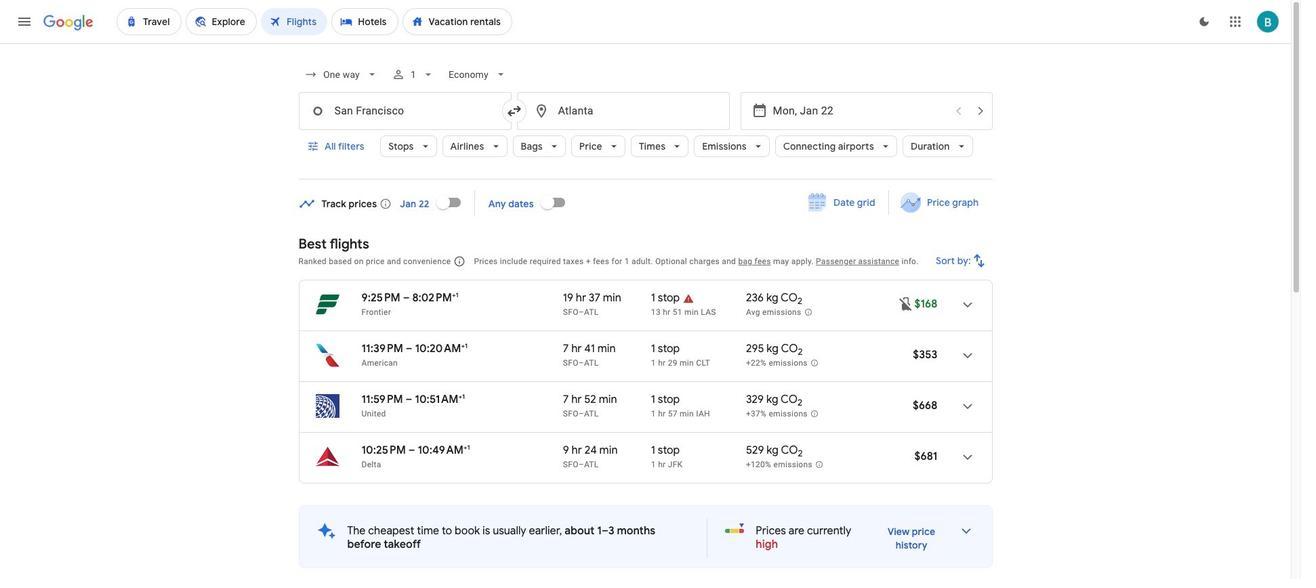 Task type: describe. For each thing, give the bounding box(es) containing it.
learn more about ranking image
[[454, 256, 466, 268]]

flight details. leaves san francisco international airport (sfo) at 9:25 pm on monday, january 22 and arrives at hartsfield-jackson atlanta international airport at 8:02 pm on tuesday, january 23. image
[[952, 289, 984, 321]]

Arrival time: 8:02 PM on  Tuesday, January 23. text field
[[413, 291, 459, 305]]

Departure time: 9:25 PM. text field
[[362, 292, 401, 305]]

Departure text field
[[773, 93, 947, 130]]

total duration 9 hr 24 min. element
[[563, 444, 652, 460]]

learn more about tracked prices image
[[380, 198, 392, 210]]

681 US dollars text field
[[915, 450, 938, 464]]

total duration 7 hr 52 min. element
[[563, 393, 652, 409]]

Arrival time: 10:51 AM on  Tuesday, January 23. text field
[[415, 393, 465, 407]]

flight details. leaves san francisco international airport (sfo) at 10:25 pm on monday, january 22 and arrives at hartsfield-jackson atlanta international airport at 10:49 am on tuesday, january 23. image
[[952, 441, 984, 474]]

1 stop flight. element for total duration 7 hr 41 min. element
[[652, 342, 680, 358]]

loading results progress bar
[[0, 43, 1292, 46]]

168 US dollars text field
[[915, 298, 938, 311]]

Arrival time: 10:20 AM on  Tuesday, January 23. text field
[[415, 342, 468, 356]]

total duration 7 hr 41 min. element
[[563, 342, 652, 358]]

total duration 19 hr 37 min. element
[[563, 292, 652, 307]]

leaves san francisco international airport (sfo) at 11:39 pm on monday, january 22 and arrives at hartsfield-jackson atlanta international airport at 10:20 am on tuesday, january 23. element
[[362, 342, 468, 356]]

1 1 stop flight. element from the top
[[652, 292, 680, 307]]

leaves san francisco international airport (sfo) at 10:25 pm on monday, january 22 and arrives at hartsfield-jackson atlanta international airport at 10:49 am on tuesday, january 23. element
[[362, 443, 470, 458]]

change appearance image
[[1189, 5, 1221, 38]]

1 stop flight. element for "total duration 7 hr 52 min." element
[[652, 393, 680, 409]]



Task type: vqa. For each thing, say whether or not it's contained in the screenshot.
halal 151
no



Task type: locate. For each thing, give the bounding box(es) containing it.
4 1 stop flight. element from the top
[[652, 444, 680, 460]]

leaves san francisco international airport (sfo) at 11:59 pm on monday, january 22 and arrives at hartsfield-jackson atlanta international airport at 10:51 am on tuesday, january 23. element
[[362, 393, 465, 407]]

Departure time: 11:59 PM. text field
[[362, 393, 403, 407]]

swap origin and destination. image
[[506, 103, 522, 119]]

2 1 stop flight. element from the top
[[652, 342, 680, 358]]

this price for this flight doesn't include overhead bin access. if you need a carry-on bag, use the bags filter to update prices. image
[[899, 296, 915, 312]]

1 stop flight. element
[[652, 292, 680, 307], [652, 342, 680, 358], [652, 393, 680, 409], [652, 444, 680, 460]]

Departure time: 11:39 PM. text field
[[362, 342, 403, 356]]

main menu image
[[16, 14, 33, 30]]

668 US dollars text field
[[913, 399, 938, 413]]

353 US dollars text field
[[914, 349, 938, 362]]

1 stop flight. element for total duration 9 hr 24 min. element
[[652, 444, 680, 460]]

main content
[[299, 186, 993, 580]]

Arrival time: 10:49 AM on  Tuesday, January 23. text field
[[418, 443, 470, 458]]

None field
[[299, 62, 384, 87], [444, 62, 513, 87], [299, 62, 384, 87], [444, 62, 513, 87]]

None search field
[[299, 58, 993, 180]]

flight details. leaves san francisco international airport (sfo) at 11:39 pm on monday, january 22 and arrives at hartsfield-jackson atlanta international airport at 10:20 am on tuesday, january 23. image
[[952, 340, 984, 372]]

None text field
[[299, 92, 512, 130], [517, 92, 730, 130], [299, 92, 512, 130], [517, 92, 730, 130]]

Departure time: 10:25 PM. text field
[[362, 444, 406, 458]]

flight details. leaves san francisco international airport (sfo) at 11:59 pm on monday, january 22 and arrives at hartsfield-jackson atlanta international airport at 10:51 am on tuesday, january 23. image
[[952, 391, 984, 423]]

find the best price region
[[299, 186, 993, 226]]

leaves san francisco international airport (sfo) at 9:25 pm on monday, january 22 and arrives at hartsfield-jackson atlanta international airport at 8:02 pm on tuesday, january 23. element
[[362, 291, 459, 305]]

3 1 stop flight. element from the top
[[652, 393, 680, 409]]



